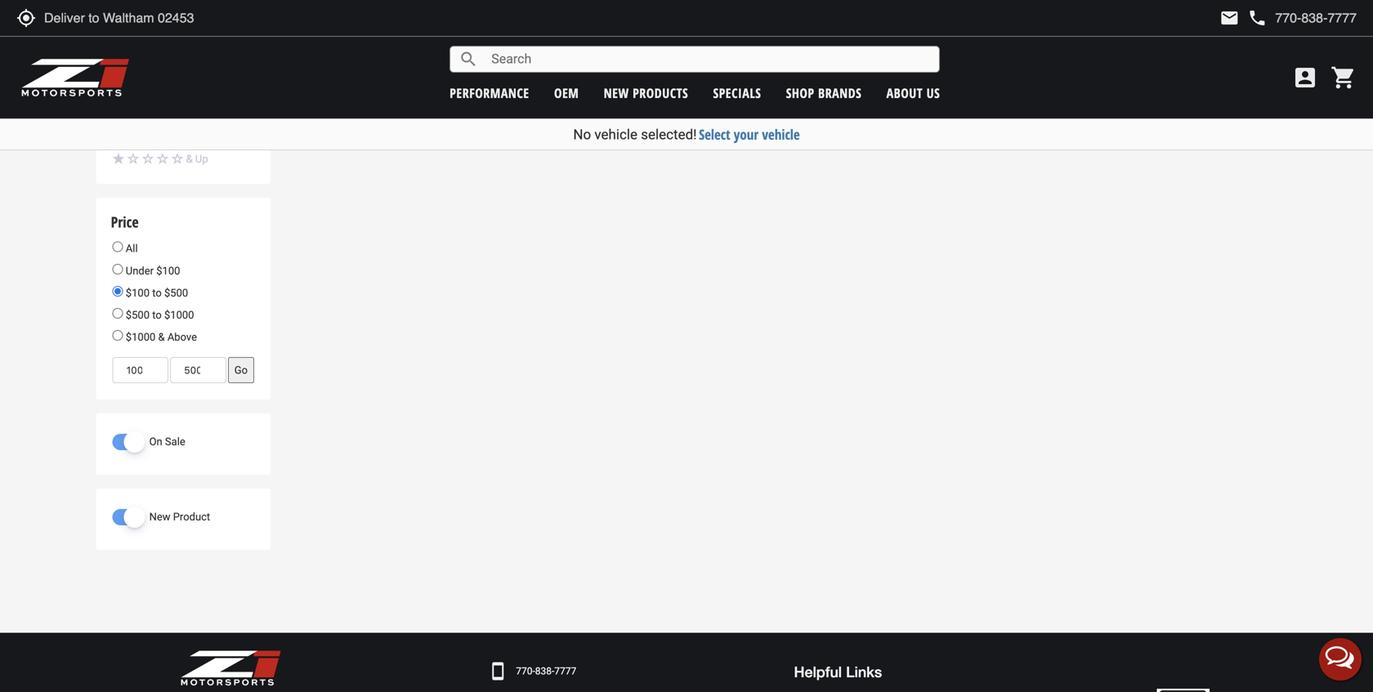 Task type: describe. For each thing, give the bounding box(es) containing it.
select
[[699, 125, 731, 144]]

no vehicle selected! select your vehicle
[[574, 125, 800, 144]]

& up for 1 & up element
[[186, 153, 208, 165]]

& up for 3 & up element
[[186, 120, 208, 133]]

to for $500
[[152, 309, 162, 321]]

2 & up element
[[113, 134, 254, 151]]

new products link
[[604, 84, 689, 102]]

helpful
[[794, 664, 842, 681]]

all
[[123, 243, 138, 255]]

under
[[126, 265, 154, 277]]

about us
[[887, 84, 941, 102]]

up for 3 & up element
[[195, 120, 208, 133]]

max number field
[[170, 357, 226, 384]]

770-
[[516, 666, 535, 678]]

links
[[846, 664, 882, 681]]

shop brands link
[[786, 84, 862, 102]]

new products
[[604, 84, 689, 102]]

& for 1 & up element
[[186, 153, 193, 165]]

price
[[111, 212, 139, 232]]

new product
[[149, 511, 210, 523]]

oem
[[554, 84, 579, 102]]

$1000 & above
[[123, 331, 197, 343]]

0 horizontal spatial $1000
[[126, 331, 156, 343]]

Search search field
[[479, 47, 940, 72]]

on sale
[[149, 436, 185, 448]]

phone link
[[1248, 8, 1357, 28]]

& up for 2 & up element
[[186, 137, 208, 149]]

helpful links
[[794, 664, 882, 681]]

vehicle inside no vehicle selected! select your vehicle
[[595, 126, 638, 143]]

up for 1 & up element
[[195, 153, 208, 165]]

1 vertical spatial $500
[[126, 309, 150, 321]]

z1 motorsports logo image
[[20, 57, 130, 98]]

account_box link
[[1289, 65, 1323, 91]]

new
[[149, 511, 171, 523]]

smartphone 770-838-7777
[[488, 662, 577, 682]]

your
[[734, 125, 759, 144]]

on
[[149, 436, 162, 448]]

search
[[459, 49, 479, 69]]

0 vertical spatial $100
[[156, 265, 180, 277]]

selected!
[[641, 126, 697, 143]]

min number field
[[113, 357, 169, 384]]



Task type: vqa. For each thing, say whether or not it's contained in the screenshot.
Truck at the left top of the page
no



Task type: locate. For each thing, give the bounding box(es) containing it.
& for 2 & up element
[[186, 137, 193, 149]]

to down $100 to $500
[[152, 309, 162, 321]]

z1 products
[[197, 9, 254, 21]]

$1000 up above
[[164, 309, 194, 321]]

& up 2 & up element
[[186, 120, 193, 133]]

$500
[[164, 287, 188, 299], [126, 309, 150, 321]]

2 vertical spatial & up
[[186, 153, 208, 165]]

2 up from the top
[[195, 137, 208, 149]]

2 & up from the top
[[186, 137, 208, 149]]

brands
[[819, 84, 862, 102]]

up
[[195, 120, 208, 133], [195, 137, 208, 149], [195, 153, 208, 165]]

& down 2 & up element
[[186, 153, 193, 165]]

up for 2 & up element
[[195, 137, 208, 149]]

$500 to $1000
[[123, 309, 194, 321]]

mail phone
[[1220, 8, 1268, 28]]

0 vertical spatial up
[[195, 120, 208, 133]]

my_location
[[16, 8, 36, 28]]

& up down 2 & up element
[[186, 153, 208, 165]]

$1000
[[164, 309, 194, 321], [126, 331, 156, 343]]

$100
[[156, 265, 180, 277], [126, 287, 150, 299]]

$100 up $100 to $500
[[156, 265, 180, 277]]

up inside 2 & up element
[[195, 137, 208, 149]]

None radio
[[113, 242, 123, 252], [113, 264, 123, 275], [113, 286, 123, 297], [113, 308, 123, 319], [113, 242, 123, 252], [113, 264, 123, 275], [113, 286, 123, 297], [113, 308, 123, 319]]

7777
[[555, 666, 577, 678]]

oem link
[[554, 84, 579, 102]]

0 horizontal spatial $500
[[126, 309, 150, 321]]

select your vehicle link
[[699, 125, 800, 144]]

ratings
[[111, 76, 153, 96]]

3 & up from the top
[[186, 153, 208, 165]]

shop brands
[[786, 84, 862, 102]]

& up up 2 & up element
[[186, 120, 208, 133]]

& for 3 & up element
[[186, 120, 193, 133]]

838-
[[535, 666, 555, 678]]

z1 company logo image
[[180, 650, 282, 688]]

vehicle right no at the top left of the page
[[595, 126, 638, 143]]

about us link
[[887, 84, 941, 102]]

specials
[[713, 84, 762, 102]]

1 horizontal spatial $500
[[164, 287, 188, 299]]

2 vertical spatial up
[[195, 153, 208, 165]]

performance
[[450, 84, 530, 102]]

1 vertical spatial to
[[152, 309, 162, 321]]

phone
[[1248, 8, 1268, 28]]

about
[[887, 84, 923, 102]]

$100 to $500
[[123, 287, 188, 299]]

shop
[[786, 84, 815, 102]]

1 & up element
[[113, 150, 254, 168]]

& up
[[186, 120, 208, 133], [186, 137, 208, 149], [186, 153, 208, 165]]

770-838-7777 link
[[516, 665, 577, 679]]

product
[[173, 511, 210, 523]]

to up $500 to $1000
[[152, 287, 162, 299]]

vehicle
[[762, 125, 800, 144], [595, 126, 638, 143]]

& left above
[[158, 331, 165, 343]]

account_box
[[1293, 65, 1319, 91]]

shopping_cart link
[[1327, 65, 1357, 91]]

1 vertical spatial $1000
[[126, 331, 156, 343]]

0 vertical spatial $500
[[164, 287, 188, 299]]

0 horizontal spatial vehicle
[[595, 126, 638, 143]]

0 vertical spatial to
[[152, 287, 162, 299]]

sale
[[165, 436, 185, 448]]

& up 1 & up element
[[186, 137, 193, 149]]

up down 2 & up element
[[195, 153, 208, 165]]

1 to from the top
[[152, 287, 162, 299]]

vehicle right "your"
[[762, 125, 800, 144]]

1 up from the top
[[195, 120, 208, 133]]

smartphone
[[488, 662, 508, 682]]

under  $100
[[123, 265, 180, 277]]

$500 down $100 to $500
[[126, 309, 150, 321]]

up inside 1 & up element
[[195, 153, 208, 165]]

up inside 3 & up element
[[195, 120, 208, 133]]

specials link
[[713, 84, 762, 102]]

shopping_cart
[[1331, 65, 1357, 91]]

1 vertical spatial $100
[[126, 287, 150, 299]]

0 horizontal spatial $100
[[126, 287, 150, 299]]

new
[[604, 84, 629, 102]]

us
[[927, 84, 941, 102]]

up up 1 & up element
[[195, 137, 208, 149]]

above
[[167, 331, 197, 343]]

$500 up $500 to $1000
[[164, 287, 188, 299]]

None radio
[[113, 330, 123, 341]]

1 vertical spatial up
[[195, 137, 208, 149]]

performance link
[[450, 84, 530, 102]]

$1000 down $500 to $1000
[[126, 331, 156, 343]]

& up up 1 & up element
[[186, 137, 208, 149]]

go button
[[228, 357, 254, 384]]

1 horizontal spatial $1000
[[164, 309, 194, 321]]

3 up from the top
[[195, 153, 208, 165]]

$100 down the under
[[126, 287, 150, 299]]

1 horizontal spatial $100
[[156, 265, 180, 277]]

z1
[[197, 9, 209, 21]]

1 vertical spatial & up
[[186, 137, 208, 149]]

up up 2 & up element
[[195, 120, 208, 133]]

&
[[186, 120, 193, 133], [186, 137, 193, 149], [186, 153, 193, 165], [158, 331, 165, 343]]

1 & up from the top
[[186, 120, 208, 133]]

3 & up element
[[113, 118, 254, 135]]

mail
[[1220, 8, 1240, 28]]

sema member logo image
[[1157, 690, 1210, 693]]

to for $100
[[152, 287, 162, 299]]

products
[[212, 9, 254, 21]]

to
[[152, 287, 162, 299], [152, 309, 162, 321]]

0 vertical spatial $1000
[[164, 309, 194, 321]]

products
[[633, 84, 689, 102]]

mail link
[[1220, 8, 1240, 28]]

no
[[574, 126, 591, 143]]

1 horizontal spatial vehicle
[[762, 125, 800, 144]]

2 to from the top
[[152, 309, 162, 321]]

0 vertical spatial & up
[[186, 120, 208, 133]]

go
[[235, 364, 248, 376]]



